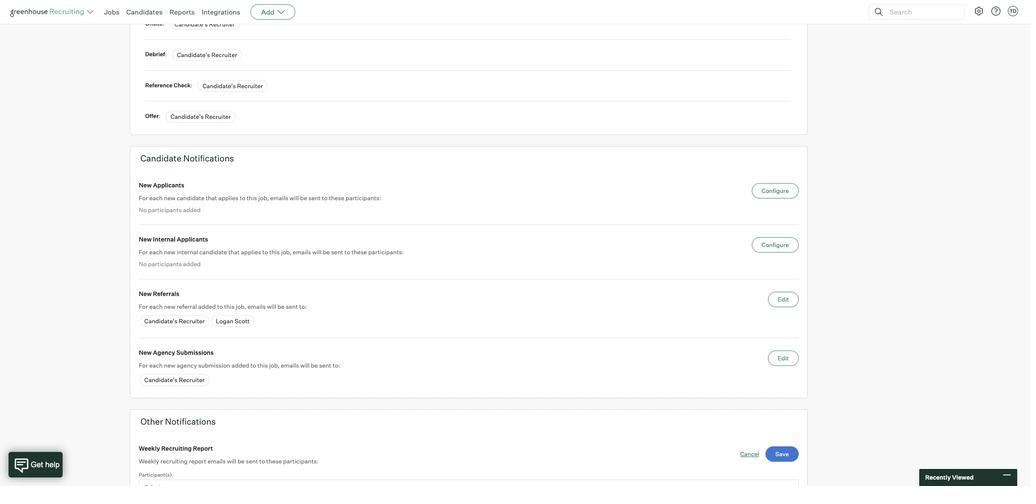 Task type: locate. For each thing, give the bounding box(es) containing it.
no
[[139, 206, 147, 213], [139, 261, 147, 268]]

0 vertical spatial edit button
[[768, 292, 799, 307]]

1 participants from the top
[[148, 206, 182, 213]]

1 vertical spatial participants
[[148, 261, 182, 268]]

2 edit from the top
[[778, 355, 790, 362]]

participants:
[[346, 194, 381, 202], [369, 249, 404, 256], [283, 458, 319, 465]]

each for applicants
[[149, 194, 163, 202]]

0 vertical spatial no participants added
[[139, 206, 201, 213]]

weekly recruiting report
[[139, 445, 213, 452]]

candidate's right check
[[203, 82, 236, 89]]

for for for each new internal candidate that applies to this job, emails will be sent to these participants:
[[139, 249, 148, 256]]

1 vertical spatial candidate
[[199, 249, 227, 256]]

participants
[[148, 206, 182, 213], [148, 261, 182, 268]]

recruiter for reference check :
[[237, 82, 263, 89]]

candidate
[[177, 194, 205, 202], [199, 249, 227, 256]]

td button
[[1009, 6, 1019, 16]]

new left the referrals
[[139, 290, 152, 297]]

1 weekly from the top
[[139, 445, 160, 452]]

3 new from the top
[[164, 303, 176, 310]]

participants down the internal
[[148, 261, 182, 268]]

candidate's up check
[[177, 51, 210, 58]]

this
[[247, 194, 257, 202], [270, 249, 280, 256], [224, 303, 235, 310], [258, 362, 268, 369]]

recently
[[926, 474, 952, 481]]

2 configure from the top
[[762, 241, 790, 249]]

candidates
[[126, 8, 163, 16]]

1 vertical spatial these
[[352, 249, 367, 256]]

2 each from the top
[[149, 249, 163, 256]]

1 vertical spatial applies
[[241, 249, 261, 256]]

edit button for for each new agency submission added to this job, emails will be sent to:
[[768, 351, 799, 366]]

recruiter
[[209, 20, 235, 28], [212, 51, 237, 58], [237, 82, 263, 89], [205, 113, 231, 120], [179, 317, 205, 325], [179, 377, 205, 384]]

participants for internal
[[148, 261, 182, 268]]

2 participants from the top
[[148, 261, 182, 268]]

new left agency
[[139, 349, 152, 356]]

weekly up participant(s)
[[139, 458, 159, 465]]

1 horizontal spatial to:
[[333, 362, 340, 369]]

new
[[139, 181, 152, 189], [139, 236, 152, 243], [139, 290, 152, 297], [139, 349, 152, 356]]

for down "new internal applicants"
[[139, 249, 148, 256]]

agency
[[177, 362, 197, 369]]

candidate's recruiter for onsite :
[[175, 20, 235, 28]]

emails
[[270, 194, 289, 202], [293, 249, 311, 256], [248, 303, 266, 310], [281, 362, 299, 369], [208, 458, 226, 465]]

0 vertical spatial applicants
[[153, 181, 184, 189]]

0 horizontal spatial that
[[206, 194, 217, 202]]

no participants added
[[139, 206, 201, 213], [139, 261, 201, 268]]

0 vertical spatial no
[[139, 206, 147, 213]]

0 vertical spatial notifications
[[183, 153, 234, 164]]

report
[[193, 445, 213, 452]]

new for new applicants
[[139, 181, 152, 189]]

new down "new internal applicants"
[[164, 249, 176, 256]]

candidate's for onsite :
[[175, 20, 208, 28]]

save
[[776, 450, 790, 458]]

0 vertical spatial that
[[206, 194, 217, 202]]

offer
[[145, 113, 159, 119]]

job,
[[259, 194, 269, 202], [281, 249, 292, 256], [236, 303, 246, 310], [269, 362, 280, 369]]

for down new referrals at the left of the page
[[139, 303, 148, 310]]

applicants
[[153, 181, 184, 189], [177, 236, 208, 243]]

these
[[329, 194, 345, 202], [352, 249, 367, 256], [266, 458, 282, 465]]

configure for for each new internal candidate that applies to this job, emails will be sent to these participants:
[[762, 241, 790, 249]]

3 new from the top
[[139, 290, 152, 297]]

to
[[240, 194, 246, 202], [322, 194, 328, 202], [263, 249, 268, 256], [345, 249, 350, 256], [217, 303, 223, 310], [251, 362, 256, 369], [260, 458, 265, 465]]

applies
[[218, 194, 239, 202], [241, 249, 261, 256]]

added
[[183, 206, 201, 213], [183, 261, 201, 268], [198, 303, 216, 310], [232, 362, 249, 369]]

: for offer :
[[159, 113, 160, 119]]

td
[[1010, 8, 1017, 14]]

each down new applicants
[[149, 194, 163, 202]]

weekly
[[139, 445, 160, 452], [139, 458, 159, 465]]

offer :
[[145, 113, 162, 119]]

will
[[290, 194, 299, 202], [312, 249, 322, 256], [267, 303, 276, 310], [301, 362, 310, 369], [227, 458, 236, 465]]

configure
[[762, 187, 790, 194], [762, 241, 790, 249]]

candidate's for reference check :
[[203, 82, 236, 89]]

candidate's down check
[[171, 113, 204, 120]]

1 vertical spatial no
[[139, 261, 147, 268]]

1 vertical spatial no participants added
[[139, 261, 201, 268]]

no for for each new internal candidate that applies to this job, emails will be sent to these participants:
[[139, 261, 147, 268]]

1 horizontal spatial that
[[229, 249, 240, 256]]

1 no participants added from the top
[[139, 206, 201, 213]]

weekly recruiting report emails will be sent to these participants:
[[139, 458, 319, 465]]

new internal applicants
[[139, 236, 208, 243]]

logan
[[216, 317, 234, 325]]

each for referrals
[[149, 303, 163, 310]]

be
[[300, 194, 307, 202], [323, 249, 330, 256], [278, 303, 285, 310], [311, 362, 318, 369], [238, 458, 245, 465]]

1 each from the top
[[149, 194, 163, 202]]

applicants down "candidate"
[[153, 181, 184, 189]]

for
[[139, 194, 148, 202], [139, 249, 148, 256], [139, 303, 148, 310], [139, 362, 148, 369]]

1 vertical spatial notifications
[[165, 416, 216, 427]]

edit button
[[768, 292, 799, 307], [768, 351, 799, 366]]

no up new referrals at the left of the page
[[139, 261, 147, 268]]

candidate's
[[175, 20, 208, 28], [177, 51, 210, 58], [203, 82, 236, 89], [171, 113, 204, 120], [144, 317, 178, 325], [144, 377, 178, 384]]

0 vertical spatial candidate
[[177, 194, 205, 202]]

viewed
[[953, 474, 974, 481]]

add button
[[251, 4, 296, 20]]

2 for from the top
[[139, 249, 148, 256]]

each down new referrals at the left of the page
[[149, 303, 163, 310]]

candidate down new applicants
[[177, 194, 205, 202]]

1 no from the top
[[139, 206, 147, 213]]

new down the referrals
[[164, 303, 176, 310]]

Search text field
[[888, 6, 957, 18]]

4 each from the top
[[149, 362, 163, 369]]

reference
[[145, 82, 173, 89]]

2 no participants added from the top
[[139, 261, 201, 268]]

1 vertical spatial edit
[[778, 355, 790, 362]]

each
[[149, 194, 163, 202], [149, 249, 163, 256], [149, 303, 163, 310], [149, 362, 163, 369]]

1 vertical spatial configure button
[[752, 238, 799, 253]]

new agency submissions
[[139, 349, 214, 356]]

new down new applicants
[[164, 194, 176, 202]]

each down the internal
[[149, 249, 163, 256]]

new for referral
[[164, 303, 176, 310]]

candidate's recruiter for debrief :
[[177, 51, 237, 58]]

1 vertical spatial edit button
[[768, 351, 799, 366]]

new down agency
[[164, 362, 176, 369]]

2 edit button from the top
[[768, 351, 799, 366]]

integrations link
[[202, 8, 241, 16]]

for each new agency submission added to this job, emails will be sent to:
[[139, 362, 340, 369]]

1 horizontal spatial applies
[[241, 249, 261, 256]]

new down "candidate"
[[139, 181, 152, 189]]

onsite
[[145, 20, 163, 27]]

2 new from the top
[[164, 249, 176, 256]]

other
[[141, 416, 163, 427]]

0 vertical spatial weekly
[[139, 445, 160, 452]]

1 new from the top
[[139, 181, 152, 189]]

0 horizontal spatial applies
[[218, 194, 239, 202]]

0 vertical spatial edit
[[778, 296, 790, 303]]

configure button for for each new candidate that applies to this job, emails will be sent to these participants:
[[752, 183, 799, 199]]

weekly down other
[[139, 445, 160, 452]]

no participants added for internal
[[139, 261, 201, 268]]

1 vertical spatial to:
[[333, 362, 340, 369]]

0 vertical spatial to:
[[299, 303, 307, 310]]

no down new applicants
[[139, 206, 147, 213]]

configure button
[[752, 183, 799, 199], [752, 238, 799, 253]]

3 each from the top
[[149, 303, 163, 310]]

1 for from the top
[[139, 194, 148, 202]]

4 new from the top
[[164, 362, 176, 369]]

debrief
[[145, 51, 165, 58]]

candidate right the internal on the bottom left of page
[[199, 249, 227, 256]]

1 vertical spatial configure
[[762, 241, 790, 249]]

agency
[[153, 349, 175, 356]]

2 no from the top
[[139, 261, 147, 268]]

other notifications
[[141, 416, 216, 427]]

2 horizontal spatial these
[[352, 249, 367, 256]]

candidate's down reports link
[[175, 20, 208, 28]]

internal
[[153, 236, 176, 243]]

1 horizontal spatial these
[[329, 194, 345, 202]]

candidate's recruiter for reference check :
[[203, 82, 263, 89]]

1 new from the top
[[164, 194, 176, 202]]

new for candidate
[[164, 194, 176, 202]]

edit for for each new agency submission added to this job, emails will be sent to:
[[778, 355, 790, 362]]

0 vertical spatial participants
[[148, 206, 182, 213]]

candidate's for offer :
[[171, 113, 204, 120]]

2 new from the top
[[139, 236, 152, 243]]

for down new agency submissions
[[139, 362, 148, 369]]

that
[[206, 194, 217, 202], [229, 249, 240, 256]]

2 weekly from the top
[[139, 458, 159, 465]]

1 vertical spatial weekly
[[139, 458, 159, 465]]

1 configure from the top
[[762, 187, 790, 194]]

sent
[[309, 194, 321, 202], [331, 249, 343, 256], [286, 303, 298, 310], [319, 362, 332, 369], [246, 458, 258, 465]]

no participants added down the internal on the bottom left of page
[[139, 261, 201, 268]]

1 edit from the top
[[778, 296, 790, 303]]

4 for from the top
[[139, 362, 148, 369]]

applicants up the internal on the bottom left of page
[[177, 236, 208, 243]]

:
[[163, 20, 165, 27], [165, 51, 167, 58], [191, 82, 193, 89], [159, 113, 160, 119]]

2 vertical spatial participants:
[[283, 458, 319, 465]]

2 configure button from the top
[[752, 238, 799, 253]]

1 vertical spatial that
[[229, 249, 240, 256]]

2 vertical spatial these
[[266, 458, 282, 465]]

4 new from the top
[[139, 349, 152, 356]]

1 configure button from the top
[[752, 183, 799, 199]]

1 vertical spatial applicants
[[177, 236, 208, 243]]

new
[[164, 194, 176, 202], [164, 249, 176, 256], [164, 303, 176, 310], [164, 362, 176, 369]]

report
[[189, 458, 206, 465]]

candidate
[[141, 153, 182, 164]]

0 vertical spatial configure
[[762, 187, 790, 194]]

no participants added down new applicants
[[139, 206, 201, 213]]

each down agency
[[149, 362, 163, 369]]

for each new internal candidate that applies to this job, emails will be sent to these participants:
[[139, 249, 404, 256]]

integrations
[[202, 8, 241, 16]]

candidate's recruiter for offer :
[[171, 113, 231, 120]]

reports
[[170, 8, 195, 16]]

reference check :
[[145, 82, 194, 89]]

to:
[[299, 303, 307, 310], [333, 362, 340, 369]]

0 horizontal spatial these
[[266, 458, 282, 465]]

3 for from the top
[[139, 303, 148, 310]]

cancel link
[[741, 450, 760, 459]]

0 vertical spatial applies
[[218, 194, 239, 202]]

notifications
[[183, 153, 234, 164], [165, 416, 216, 427]]

edit
[[778, 296, 790, 303], [778, 355, 790, 362]]

1 edit button from the top
[[768, 292, 799, 307]]

for down new applicants
[[139, 194, 148, 202]]

new left the internal
[[139, 236, 152, 243]]

recruiter for offer :
[[205, 113, 231, 120]]

participants down new applicants
[[148, 206, 182, 213]]

0 vertical spatial configure button
[[752, 183, 799, 199]]

candidate's recruiter
[[175, 20, 235, 28], [177, 51, 237, 58], [203, 82, 263, 89], [171, 113, 231, 120], [144, 317, 205, 325], [144, 377, 205, 384]]



Task type: describe. For each thing, give the bounding box(es) containing it.
candidate's down new referrals at the left of the page
[[144, 317, 178, 325]]

0 vertical spatial these
[[329, 194, 345, 202]]

for for for each new agency submission added to this job, emails will be sent to:
[[139, 362, 148, 369]]

recruiting
[[161, 458, 188, 465]]

candidate's for debrief :
[[177, 51, 210, 58]]

new referrals
[[139, 290, 180, 297]]

new for new internal applicants
[[139, 236, 152, 243]]

notifications for other notifications
[[165, 416, 216, 427]]

recently viewed
[[926, 474, 974, 481]]

check
[[174, 82, 191, 89]]

candidate's down agency
[[144, 377, 178, 384]]

recruiter for debrief :
[[212, 51, 237, 58]]

submissions
[[176, 349, 214, 356]]

configure image
[[975, 6, 985, 16]]

no participants added for candidate
[[139, 206, 201, 213]]

: for debrief :
[[165, 51, 167, 58]]

scott
[[235, 317, 250, 325]]

added down the internal on the bottom left of page
[[183, 261, 201, 268]]

internal
[[177, 249, 198, 256]]

0 horizontal spatial to:
[[299, 303, 307, 310]]

add
[[261, 8, 275, 16]]

cancel
[[741, 450, 760, 458]]

for for for each new candidate that applies to this job, emails will be sent to these participants:
[[139, 194, 148, 202]]

new for new agency submissions
[[139, 349, 152, 356]]

1 vertical spatial participants:
[[369, 249, 404, 256]]

each for agency
[[149, 362, 163, 369]]

new for agency
[[164, 362, 176, 369]]

notifications for candidate notifications
[[183, 153, 234, 164]]

0 vertical spatial participants:
[[346, 194, 381, 202]]

new for new referrals
[[139, 290, 152, 297]]

configure for for each new candidate that applies to this job, emails will be sent to these participants:
[[762, 187, 790, 194]]

each for internal
[[149, 249, 163, 256]]

jobs link
[[104, 8, 120, 16]]

: for onsite :
[[163, 20, 165, 27]]

edit button for for each new referral added to this job, emails will be sent to:
[[768, 292, 799, 307]]

for each new candidate that applies to this job, emails will be sent to these participants:
[[139, 194, 381, 202]]

reports link
[[170, 8, 195, 16]]

debrief :
[[145, 51, 168, 58]]

td button
[[1007, 4, 1021, 18]]

added right submission
[[232, 362, 249, 369]]

participant(s)
[[139, 472, 172, 478]]

referral
[[177, 303, 197, 310]]

onsite :
[[145, 20, 166, 27]]

added right referral
[[198, 303, 216, 310]]

candidate notifications
[[141, 153, 234, 164]]

weekly for weekly recruiting report
[[139, 445, 160, 452]]

for for for each new referral added to this job, emails will be sent to:
[[139, 303, 148, 310]]

added up "new internal applicants"
[[183, 206, 201, 213]]

greenhouse recruiting image
[[10, 7, 87, 17]]

submission
[[198, 362, 230, 369]]

referrals
[[153, 290, 180, 297]]

recruiter for onsite :
[[209, 20, 235, 28]]

recruiting
[[161, 445, 192, 452]]

candidates link
[[126, 8, 163, 16]]

new applicants
[[139, 181, 184, 189]]

weekly for weekly recruiting report emails will be sent to these participants:
[[139, 458, 159, 465]]

logan scott
[[216, 317, 250, 325]]

jobs
[[104, 8, 120, 16]]

participants for candidate
[[148, 206, 182, 213]]

no for for each new candidate that applies to this job, emails will be sent to these participants:
[[139, 206, 147, 213]]

for each new referral added to this job, emails will be sent to:
[[139, 303, 307, 310]]

configure button for for each new internal candidate that applies to this job, emails will be sent to these participants:
[[752, 238, 799, 253]]

new for internal
[[164, 249, 176, 256]]

edit for for each new referral added to this job, emails will be sent to:
[[778, 296, 790, 303]]

save button
[[766, 447, 799, 462]]



Task type: vqa. For each thing, say whether or not it's contained in the screenshot.
the topmost 'WEEKLY'
yes



